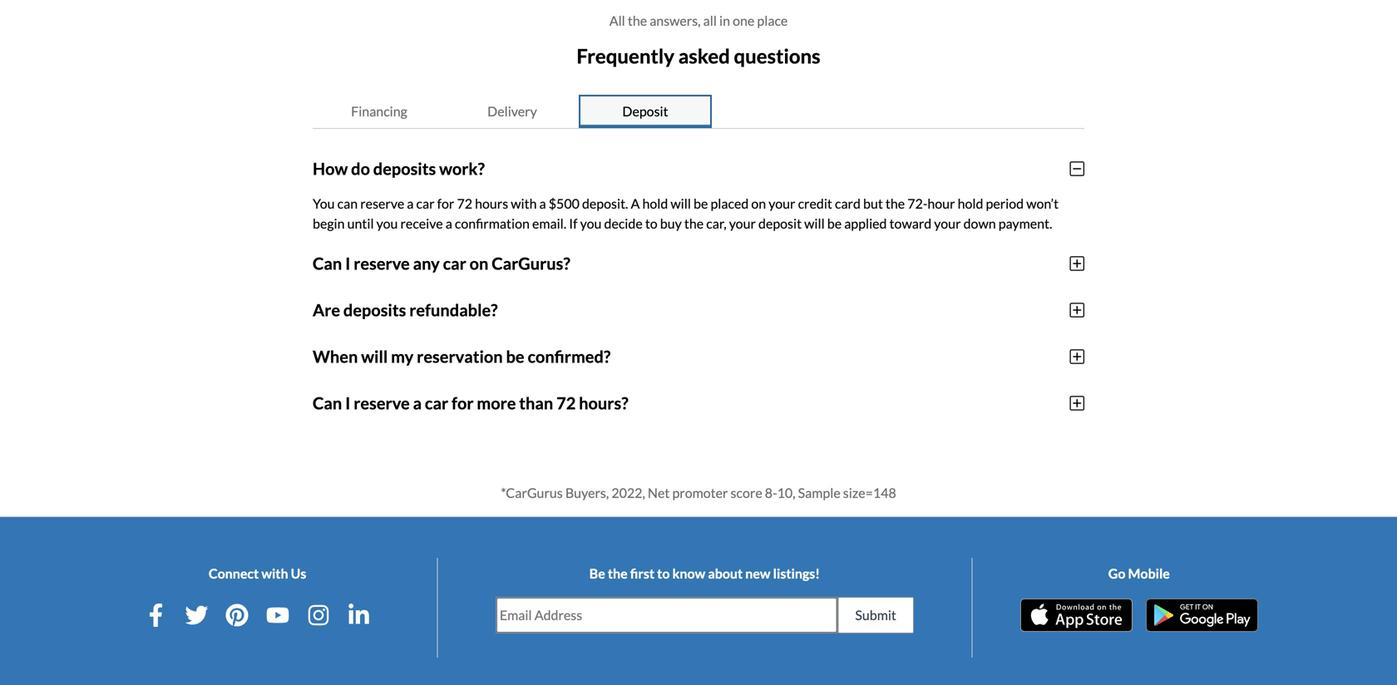 Task type: locate. For each thing, give the bounding box(es) containing it.
0 vertical spatial be
[[694, 195, 708, 211]]

2 vertical spatial reserve
[[354, 393, 410, 413]]

the right "be"
[[608, 565, 628, 582]]

1 horizontal spatial 72
[[556, 393, 576, 413]]

$500
[[549, 195, 580, 211]]

deposits right are
[[343, 300, 406, 320]]

deposit
[[758, 215, 802, 231]]

car right any on the left of the page
[[443, 253, 466, 273]]

with
[[511, 195, 537, 211], [261, 565, 288, 582]]

get it on google play image
[[1146, 599, 1258, 632]]

72 left hours
[[457, 195, 472, 211]]

refundable?
[[409, 300, 498, 320]]

be inside dropdown button
[[506, 347, 524, 367]]

72 right than
[[556, 393, 576, 413]]

for up receive in the top left of the page
[[437, 195, 454, 211]]

a up receive in the top left of the page
[[407, 195, 414, 211]]

0 vertical spatial plus square image
[[1070, 302, 1084, 318]]

your up "deposit" at right top
[[769, 195, 795, 211]]

0 vertical spatial plus square image
[[1070, 255, 1084, 272]]

i down when
[[345, 393, 350, 413]]

0 horizontal spatial hold
[[642, 195, 668, 211]]

work?
[[439, 159, 485, 179]]

1 horizontal spatial you
[[580, 215, 602, 231]]

will up buy
[[671, 195, 691, 211]]

the
[[628, 12, 647, 29], [886, 195, 905, 211], [684, 215, 704, 231], [608, 565, 628, 582]]

frequently
[[577, 44, 675, 68]]

can i reserve any car on cargurus?
[[313, 253, 570, 273]]

car down reservation
[[425, 393, 448, 413]]

decide
[[604, 215, 643, 231]]

can down begin
[[313, 253, 342, 273]]

2 i from the top
[[345, 393, 350, 413]]

reserve left any on the left of the page
[[354, 253, 410, 273]]

1 vertical spatial i
[[345, 393, 350, 413]]

1 plus square image from the top
[[1070, 255, 1084, 272]]

will down credit
[[804, 215, 825, 231]]

car up receive in the top left of the page
[[416, 195, 435, 211]]

1 vertical spatial will
[[804, 215, 825, 231]]

reserve
[[360, 195, 404, 211], [354, 253, 410, 273], [354, 393, 410, 413]]

receive
[[400, 215, 443, 231]]

0 vertical spatial can
[[313, 253, 342, 273]]

buy
[[660, 215, 682, 231]]

deposits inside "dropdown button"
[[343, 300, 406, 320]]

confirmation
[[455, 215, 530, 231]]

plus square image for can i reserve any car on cargurus?
[[1070, 255, 1084, 272]]

for inside dropdown button
[[452, 393, 474, 413]]

reserve for you can reserve a car for 72 hours with a $500 deposit. a hold will be placed on your credit card but the 72-hour hold period won't begin until you receive a confirmation email. if you decide to buy the car, your deposit will be applied toward your down payment.
[[360, 195, 404, 211]]

0 vertical spatial 72
[[457, 195, 472, 211]]

for left more
[[452, 393, 474, 413]]

1 can from the top
[[313, 253, 342, 273]]

in
[[719, 12, 730, 29]]

plus square image inside the can i reserve any car on cargurus? dropdown button
[[1070, 255, 1084, 272]]

1 horizontal spatial with
[[511, 195, 537, 211]]

0 vertical spatial with
[[511, 195, 537, 211]]

1 vertical spatial 72
[[556, 393, 576, 413]]

can inside dropdown button
[[313, 253, 342, 273]]

0 vertical spatial on
[[751, 195, 766, 211]]

hold up down
[[958, 195, 983, 211]]

plus square image for can i reserve a car for more than 72 hours?
[[1070, 395, 1084, 412]]

a
[[631, 195, 640, 211]]

0 horizontal spatial 72
[[457, 195, 472, 211]]

will inside dropdown button
[[361, 347, 388, 367]]

0 horizontal spatial be
[[506, 347, 524, 367]]

answers,
[[650, 12, 701, 29]]

plus square image
[[1070, 255, 1084, 272], [1070, 395, 1084, 412]]

the right but
[[886, 195, 905, 211]]

2022,
[[612, 485, 645, 501]]

2 hold from the left
[[958, 195, 983, 211]]

to inside you can reserve a car for 72 hours with a $500 deposit. a hold will be placed on your credit card but the 72-hour hold period won't begin until you receive a confirmation email. if you decide to buy the car, your deposit will be applied toward your down payment.
[[645, 215, 658, 231]]

0 horizontal spatial with
[[261, 565, 288, 582]]

reserve inside you can reserve a car for 72 hours with a $500 deposit. a hold will be placed on your credit card but the 72-hour hold period won't begin until you receive a confirmation email. if you decide to buy the car, your deposit will be applied toward your down payment.
[[360, 195, 404, 211]]

to left buy
[[645, 215, 658, 231]]

car inside dropdown button
[[425, 393, 448, 413]]

car inside dropdown button
[[443, 253, 466, 273]]

i for can i reserve a car for more than 72 hours?
[[345, 393, 350, 413]]

2 horizontal spatial will
[[804, 215, 825, 231]]

1 horizontal spatial will
[[671, 195, 691, 211]]

car
[[416, 195, 435, 211], [443, 253, 466, 273], [425, 393, 448, 413]]

facebook image
[[144, 604, 168, 627]]

you right until
[[376, 215, 398, 231]]

hours?
[[579, 393, 628, 413]]

score
[[731, 485, 762, 501]]

1 vertical spatial for
[[452, 393, 474, 413]]

a
[[407, 195, 414, 211], [539, 195, 546, 211], [446, 215, 452, 231], [413, 393, 422, 413]]

but
[[863, 195, 883, 211]]

credit
[[798, 195, 832, 211]]

plus square image inside when will my reservation be confirmed? dropdown button
[[1070, 348, 1084, 365]]

plus square image inside are deposits refundable? "dropdown button"
[[1070, 302, 1084, 318]]

plus square image inside can i reserve a car for more than 72 hours? dropdown button
[[1070, 395, 1084, 412]]

car for cargurus?
[[443, 253, 466, 273]]

deposits inside 'dropdown button'
[[373, 159, 436, 179]]

on
[[751, 195, 766, 211], [470, 253, 489, 273]]

reserve up until
[[360, 195, 404, 211]]

with right hours
[[511, 195, 537, 211]]

0 vertical spatial i
[[345, 253, 350, 273]]

2 horizontal spatial be
[[827, 215, 842, 231]]

reserve inside can i reserve a car for more than 72 hours? dropdown button
[[354, 393, 410, 413]]

mobile
[[1128, 565, 1170, 582]]

on inside dropdown button
[[470, 253, 489, 273]]

toward
[[890, 215, 932, 231]]

how do deposits work?
[[313, 159, 485, 179]]

0 horizontal spatial on
[[470, 253, 489, 273]]

connect
[[209, 565, 259, 582]]

be up more
[[506, 347, 524, 367]]

1 horizontal spatial hold
[[958, 195, 983, 211]]

go
[[1108, 565, 1126, 582]]

be
[[694, 195, 708, 211], [827, 215, 842, 231], [506, 347, 524, 367]]

know
[[672, 565, 705, 582]]

i down until
[[345, 253, 350, 273]]

questions
[[734, 44, 821, 68]]

1 horizontal spatial be
[[694, 195, 708, 211]]

can inside dropdown button
[[313, 393, 342, 413]]

with left us
[[261, 565, 288, 582]]

are deposits refundable? button
[[313, 287, 1084, 333]]

reserve inside the can i reserve any car on cargurus? dropdown button
[[354, 253, 410, 273]]

0 vertical spatial deposits
[[373, 159, 436, 179]]

0 horizontal spatial your
[[729, 215, 756, 231]]

can i reserve a car for more than 72 hours? button
[[313, 380, 1084, 426]]

on down confirmation
[[470, 253, 489, 273]]

0 vertical spatial reserve
[[360, 195, 404, 211]]

1 hold from the left
[[642, 195, 668, 211]]

i for can i reserve any car on cargurus?
[[345, 253, 350, 273]]

will
[[671, 195, 691, 211], [804, 215, 825, 231], [361, 347, 388, 367]]

you
[[376, 215, 398, 231], [580, 215, 602, 231]]

can down when
[[313, 393, 342, 413]]

1 vertical spatial reserve
[[354, 253, 410, 273]]

1 vertical spatial be
[[827, 215, 842, 231]]

0 horizontal spatial will
[[361, 347, 388, 367]]

to right first
[[657, 565, 670, 582]]

2 you from the left
[[580, 215, 602, 231]]

any
[[413, 253, 440, 273]]

down
[[964, 215, 996, 231]]

submit button
[[838, 597, 914, 634]]

reservation
[[417, 347, 503, 367]]

1 vertical spatial plus square image
[[1070, 395, 1084, 412]]

2 vertical spatial car
[[425, 393, 448, 413]]

hold right a
[[642, 195, 668, 211]]

instagram image
[[307, 604, 330, 627]]

car inside you can reserve a car for 72 hours with a $500 deposit. a hold will be placed on your credit card but the 72-hour hold period won't begin until you receive a confirmation email. if you decide to buy the car, your deposit will be applied toward your down payment.
[[416, 195, 435, 211]]

1 i from the top
[[345, 253, 350, 273]]

can
[[313, 253, 342, 273], [313, 393, 342, 413]]

a down the my
[[413, 393, 422, 413]]

be up car, on the top of page
[[694, 195, 708, 211]]

i
[[345, 253, 350, 273], [345, 393, 350, 413]]

0 vertical spatial car
[[416, 195, 435, 211]]

tab list
[[313, 95, 1084, 129]]

submit
[[855, 607, 896, 623]]

deposit tab
[[579, 95, 712, 128]]

deposits right do
[[373, 159, 436, 179]]

72
[[457, 195, 472, 211], [556, 393, 576, 413]]

a right receive in the top left of the page
[[446, 215, 452, 231]]

for
[[437, 195, 454, 211], [452, 393, 474, 413]]

1 horizontal spatial your
[[769, 195, 795, 211]]

your
[[769, 195, 795, 211], [729, 215, 756, 231], [934, 215, 961, 231]]

1 vertical spatial plus square image
[[1070, 348, 1084, 365]]

0 vertical spatial will
[[671, 195, 691, 211]]

2 vertical spatial be
[[506, 347, 524, 367]]

hold
[[642, 195, 668, 211], [958, 195, 983, 211]]

1 horizontal spatial on
[[751, 195, 766, 211]]

2 vertical spatial will
[[361, 347, 388, 367]]

your down the hour
[[934, 215, 961, 231]]

1 vertical spatial deposits
[[343, 300, 406, 320]]

placed
[[711, 195, 749, 211]]

1 vertical spatial can
[[313, 393, 342, 413]]

2 plus square image from the top
[[1070, 395, 1084, 412]]

you right the if
[[580, 215, 602, 231]]

deposits
[[373, 159, 436, 179], [343, 300, 406, 320]]

for inside you can reserve a car for 72 hours with a $500 deposit. a hold will be placed on your credit card but the 72-hour hold period won't begin until you receive a confirmation email. if you decide to buy the car, your deposit will be applied toward your down payment.
[[437, 195, 454, 211]]

you
[[313, 195, 335, 211]]

the right all
[[628, 12, 647, 29]]

on inside you can reserve a car for 72 hours with a $500 deposit. a hold will be placed on your credit card but the 72-hour hold period won't begin until you receive a confirmation email. if you decide to buy the car, your deposit will be applied toward your down payment.
[[751, 195, 766, 211]]

on right placed at right
[[751, 195, 766, 211]]

1 vertical spatial on
[[470, 253, 489, 273]]

2 can from the top
[[313, 393, 342, 413]]

be down card
[[827, 215, 842, 231]]

1 plus square image from the top
[[1070, 302, 1084, 318]]

will left the my
[[361, 347, 388, 367]]

i inside dropdown button
[[345, 393, 350, 413]]

1 vertical spatial car
[[443, 253, 466, 273]]

youtube image
[[266, 604, 289, 627]]

hours
[[475, 195, 508, 211]]

2 plus square image from the top
[[1070, 348, 1084, 365]]

when will my reservation be confirmed?
[[313, 347, 611, 367]]

plus square image
[[1070, 302, 1084, 318], [1070, 348, 1084, 365]]

i inside dropdown button
[[345, 253, 350, 273]]

0 horizontal spatial you
[[376, 215, 398, 231]]

to
[[645, 215, 658, 231], [657, 565, 670, 582]]

promoter
[[672, 485, 728, 501]]

reserve down the my
[[354, 393, 410, 413]]

delivery tab
[[446, 95, 579, 128]]

0 vertical spatial to
[[645, 215, 658, 231]]

0 vertical spatial for
[[437, 195, 454, 211]]

your down placed at right
[[729, 215, 756, 231]]

you can reserve a car for 72 hours with a $500 deposit. a hold will be placed on your credit card but the 72-hour hold period won't begin until you receive a confirmation email. if you decide to buy the car, your deposit will be applied toward your down payment.
[[313, 195, 1059, 231]]



Task type: vqa. For each thing, say whether or not it's contained in the screenshot.
you to the right
yes



Task type: describe. For each thing, give the bounding box(es) containing it.
more
[[477, 393, 516, 413]]

won't
[[1026, 195, 1059, 211]]

reserve for can i reserve any car on cargurus?
[[354, 253, 410, 273]]

tab list containing financing
[[313, 95, 1084, 129]]

with inside you can reserve a car for 72 hours with a $500 deposit. a hold will be placed on your credit card but the 72-hour hold period won't begin until you receive a confirmation email. if you decide to buy the car, your deposit will be applied toward your down payment.
[[511, 195, 537, 211]]

deposit
[[622, 103, 668, 119]]

download on the app store image
[[1020, 599, 1133, 632]]

a up the email.
[[539, 195, 546, 211]]

listings!
[[773, 565, 820, 582]]

go mobile
[[1108, 565, 1170, 582]]

email.
[[532, 215, 567, 231]]

*cargurus
[[501, 485, 563, 501]]

sample
[[798, 485, 841, 501]]

how
[[313, 159, 348, 179]]

can i reserve any car on cargurus? button
[[313, 240, 1084, 287]]

1 vertical spatial to
[[657, 565, 670, 582]]

than
[[519, 393, 553, 413]]

72 inside you can reserve a car for 72 hours with a $500 deposit. a hold will be placed on your credit card but the 72-hour hold period won't begin until you receive a confirmation email. if you decide to buy the car, your deposit will be applied toward your down payment.
[[457, 195, 472, 211]]

10,
[[777, 485, 796, 501]]

payment.
[[999, 215, 1052, 231]]

*cargurus buyers, 2022, net promoter score 8-10, sample size=148
[[501, 485, 896, 501]]

first
[[630, 565, 655, 582]]

financing tab
[[313, 95, 446, 128]]

card
[[835, 195, 861, 211]]

8-
[[765, 485, 777, 501]]

pinterest image
[[226, 604, 249, 627]]

buyers,
[[565, 485, 609, 501]]

hour
[[928, 195, 955, 211]]

the left car, on the top of page
[[684, 215, 704, 231]]

car for more
[[425, 393, 448, 413]]

asked
[[678, 44, 730, 68]]

Email Address email field
[[496, 598, 837, 633]]

connect with us
[[209, 565, 306, 582]]

plus square image for are deposits refundable?
[[1070, 302, 1084, 318]]

plus square image for when will my reservation be confirmed?
[[1070, 348, 1084, 365]]

all
[[703, 12, 717, 29]]

2 horizontal spatial your
[[934, 215, 961, 231]]

when
[[313, 347, 358, 367]]

reserve for can i reserve a car for more than 72 hours?
[[354, 393, 410, 413]]

us
[[291, 565, 306, 582]]

1 you from the left
[[376, 215, 398, 231]]

delivery
[[488, 103, 537, 119]]

twitter image
[[185, 604, 208, 627]]

are
[[313, 300, 340, 320]]

car for 72
[[416, 195, 435, 211]]

can for can i reserve a car for more than 72 hours?
[[313, 393, 342, 413]]

can for can i reserve any car on cargurus?
[[313, 253, 342, 273]]

my
[[391, 347, 414, 367]]

car,
[[706, 215, 727, 231]]

cargurus?
[[492, 253, 570, 273]]

be the first to know about new listings!
[[589, 565, 820, 582]]

place
[[757, 12, 788, 29]]

minus square image
[[1070, 160, 1084, 177]]

for for 72
[[437, 195, 454, 211]]

size=148
[[843, 485, 896, 501]]

applied
[[844, 215, 887, 231]]

linkedin image
[[347, 604, 371, 627]]

for for more
[[452, 393, 474, 413]]

can i reserve a car for more than 72 hours?
[[313, 393, 628, 413]]

financing
[[351, 103, 407, 119]]

how do deposits work? button
[[313, 145, 1084, 192]]

period
[[986, 195, 1024, 211]]

frequently asked questions
[[577, 44, 821, 68]]

72-
[[908, 195, 928, 211]]

deposit.
[[582, 195, 628, 211]]

be
[[589, 565, 605, 582]]

do
[[351, 159, 370, 179]]

confirmed?
[[528, 347, 611, 367]]

are deposits refundable?
[[313, 300, 498, 320]]

about
[[708, 565, 743, 582]]

72 inside dropdown button
[[556, 393, 576, 413]]

1 vertical spatial with
[[261, 565, 288, 582]]

begin
[[313, 215, 345, 231]]

can
[[337, 195, 358, 211]]

when will my reservation be confirmed? button
[[313, 333, 1084, 380]]

if
[[569, 215, 578, 231]]

new
[[745, 565, 771, 582]]

until
[[347, 215, 374, 231]]

one
[[733, 12, 755, 29]]

net
[[648, 485, 670, 501]]

all
[[609, 12, 625, 29]]

a inside dropdown button
[[413, 393, 422, 413]]

all the answers, all in one place
[[609, 12, 788, 29]]



